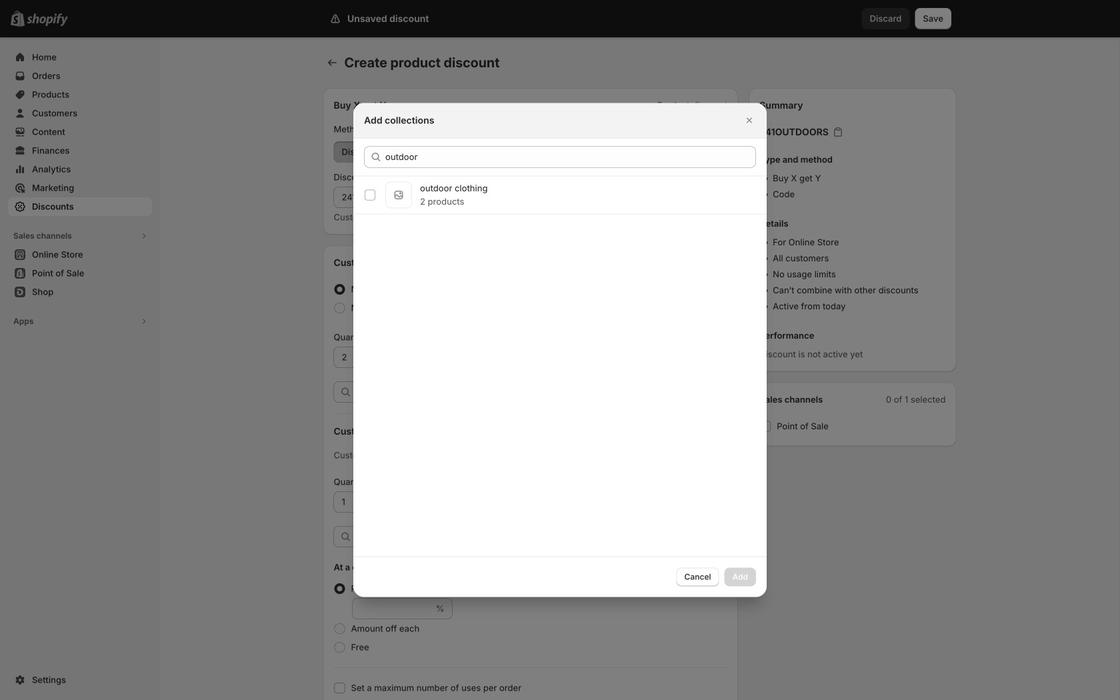 Task type: vqa. For each thing, say whether or not it's contained in the screenshot.
Search collections Text Box on the top of the page
yes



Task type: locate. For each thing, give the bounding box(es) containing it.
shopify image
[[27, 13, 68, 27]]

Search collections text field
[[386, 146, 756, 168]]

dialog
[[0, 103, 1121, 597]]



